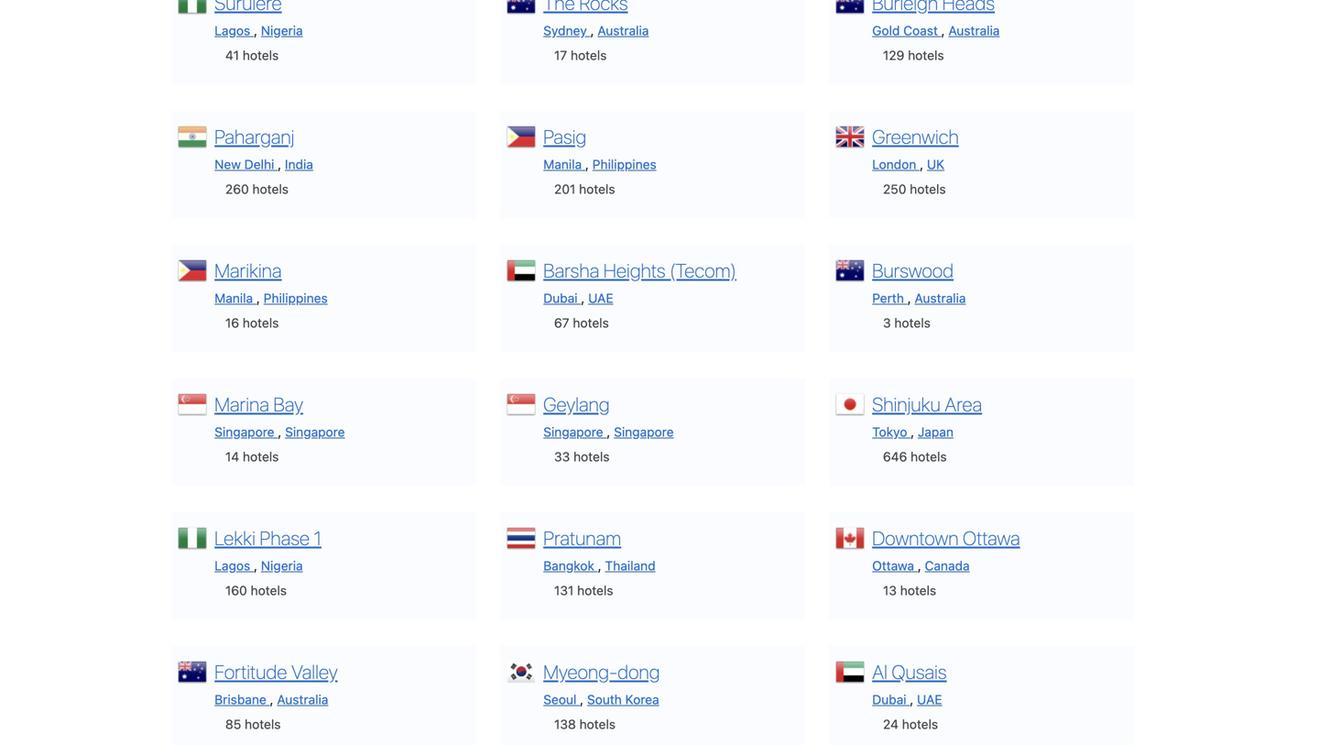 Task type: describe. For each thing, give the bounding box(es) containing it.
67 hotels
[[555, 315, 609, 330]]

3
[[884, 315, 891, 330]]

1 lagos from the top
[[215, 23, 250, 38]]

paharganj link
[[215, 125, 295, 148]]

gold coast link
[[873, 23, 942, 38]]

pratunam
[[544, 526, 622, 549]]

, inside paharganj new delhi , india
[[278, 157, 282, 172]]

uk
[[928, 157, 945, 172]]

philippines link for marikina
[[264, 290, 328, 305]]

nigeria link for 160 hotels
[[261, 558, 303, 573]]

australia inside fortitude valley brisbane , australia
[[277, 692, 329, 707]]

, inside al qusais dubai , uae
[[911, 692, 914, 707]]

bangkok
[[544, 558, 595, 573]]

, inside pratunam bangkok , thailand
[[598, 558, 602, 573]]

17
[[555, 47, 568, 63]]

, inside pasig manila , philippines
[[586, 157, 589, 172]]

lagos link for 160
[[215, 558, 254, 573]]

geylang singapore , singapore
[[544, 393, 674, 439]]

nigeria inside lekki phase 1 lagos , nigeria
[[261, 558, 303, 573]]

australia up 17 hotels
[[598, 23, 649, 38]]

hotels for myeong-
[[580, 717, 616, 732]]

valley
[[291, 660, 338, 683]]

australia link for 129 hotels
[[949, 23, 1000, 38]]

lagos , nigeria
[[215, 23, 303, 38]]

85
[[225, 717, 241, 732]]

shinjuku
[[873, 393, 941, 415]]

160 hotels
[[225, 583, 287, 598]]

canada
[[925, 558, 970, 573]]

hotels for fortitude
[[245, 717, 281, 732]]

129
[[884, 47, 905, 63]]

, inside the myeong-dong seoul , south korea
[[580, 692, 584, 707]]

south
[[587, 692, 622, 707]]

australia right coast
[[949, 23, 1000, 38]]

41 hotels
[[225, 47, 279, 63]]

dubai inside al qusais dubai , uae
[[873, 692, 907, 707]]

greenwich link
[[873, 125, 959, 148]]

uae inside al qusais dubai , uae
[[918, 692, 943, 707]]

3 hotels
[[884, 315, 931, 330]]

marikina
[[215, 259, 282, 282]]

marina bay singapore , singapore
[[215, 393, 345, 439]]

138
[[555, 717, 576, 732]]

japan link
[[918, 424, 954, 439]]

4 singapore from the left
[[614, 424, 674, 439]]

17 hotels
[[555, 47, 607, 63]]

marina bay link
[[215, 393, 303, 415]]

lagos link for 41
[[215, 23, 254, 38]]

, inside marina bay singapore , singapore
[[278, 424, 282, 439]]

marikina manila , philippines
[[215, 259, 328, 305]]

(tecom)
[[670, 259, 737, 282]]

lekki phase 1 link
[[215, 526, 322, 549]]

hotels for barsha
[[573, 315, 609, 330]]

160
[[225, 583, 247, 598]]

nigeria link for 41 hotels
[[261, 23, 303, 38]]

hotels for geylang
[[574, 449, 610, 464]]

260 hotels
[[225, 181, 289, 196]]

heights
[[604, 259, 666, 282]]

marina
[[215, 393, 269, 415]]

67
[[555, 315, 570, 330]]

646 hotels
[[884, 449, 947, 464]]

greenwich london , uk
[[873, 125, 959, 172]]

al qusais dubai , uae
[[873, 660, 947, 707]]

131 hotels
[[555, 583, 614, 598]]

australia link for 17 hotels
[[598, 23, 649, 38]]

hotels for paharganj
[[253, 181, 289, 196]]

1 singapore from the left
[[215, 424, 275, 439]]

myeong-dong seoul , south korea
[[544, 660, 660, 707]]

new delhi link
[[215, 157, 278, 172]]

thailand link
[[605, 558, 656, 573]]

geylang link
[[544, 393, 610, 415]]

dubai link for barsha
[[544, 290, 581, 305]]

hotels down sydney , australia
[[571, 47, 607, 63]]

delhi
[[245, 157, 274, 172]]

geylang
[[544, 393, 610, 415]]

barsha heights (tecom) link
[[544, 259, 737, 282]]

lagos inside lekki phase 1 lagos , nigeria
[[215, 558, 250, 573]]

dong
[[618, 660, 660, 683]]

lekki phase 1 lagos , nigeria
[[215, 526, 322, 573]]

, inside the barsha heights (tecom) dubai , uae
[[581, 290, 585, 305]]

uae inside the barsha heights (tecom) dubai , uae
[[589, 290, 614, 305]]

fortitude
[[215, 660, 287, 683]]

, inside lekki phase 1 lagos , nigeria
[[254, 558, 258, 573]]

brisbane link
[[215, 692, 270, 707]]

australia link for 3 hotels
[[915, 290, 967, 305]]

hotels for pasig
[[579, 181, 616, 196]]

japan
[[918, 424, 954, 439]]

fortitude valley link
[[215, 660, 338, 683]]

brisbane
[[215, 692, 267, 707]]

0 vertical spatial ottawa
[[963, 526, 1021, 549]]

philippines link for pasig
[[593, 157, 657, 172]]

260
[[225, 181, 249, 196]]

barsha heights (tecom) dubai , uae
[[544, 259, 737, 305]]

250 hotels
[[884, 181, 947, 196]]

barsha
[[544, 259, 600, 282]]

131
[[555, 583, 574, 598]]

lekki
[[215, 526, 256, 549]]

, inside downtown ottawa ottawa , canada
[[918, 558, 922, 573]]

24
[[884, 717, 899, 732]]

burswood perth , australia
[[873, 259, 967, 305]]

greenwich
[[873, 125, 959, 148]]

london
[[873, 157, 917, 172]]

hotels down coast
[[909, 47, 945, 63]]

sydney
[[544, 23, 587, 38]]



Task type: vqa. For each thing, say whether or not it's contained in the screenshot.
'Thailand' on the left of page
yes



Task type: locate. For each thing, give the bounding box(es) containing it.
tokyo link
[[873, 424, 911, 439]]

1 horizontal spatial philippines link
[[593, 157, 657, 172]]

nigeria link up 41 hotels
[[261, 23, 303, 38]]

1 singapore link from the left
[[215, 424, 278, 439]]

australia link up 17 hotels
[[598, 23, 649, 38]]

250
[[884, 181, 907, 196]]

hotels right 3
[[895, 315, 931, 330]]

2 lagos from the top
[[215, 558, 250, 573]]

al
[[873, 660, 888, 683]]

4 singapore link from the left
[[614, 424, 674, 439]]

, up 33 hotels
[[607, 424, 611, 439]]

ottawa up 13
[[873, 558, 915, 573]]

paharganj
[[215, 125, 295, 148]]

australia inside burswood perth , australia
[[915, 290, 967, 305]]

1 vertical spatial uae link
[[918, 692, 943, 707]]

perth
[[873, 290, 905, 305]]

, right perth
[[908, 290, 912, 305]]

hotels right 14 in the left of the page
[[243, 449, 279, 464]]

13
[[884, 583, 897, 598]]

hotels for marina
[[243, 449, 279, 464]]

dubai link up 67
[[544, 290, 581, 305]]

manila link for pasig
[[544, 157, 586, 172]]

uk link
[[928, 157, 945, 172]]

gold coast , australia
[[873, 23, 1000, 38]]

16 hotels
[[225, 315, 279, 330]]

, inside fortitude valley brisbane , australia
[[270, 692, 274, 707]]

hotels down the delhi
[[253, 181, 289, 196]]

tokyo
[[873, 424, 908, 439]]

downtown
[[873, 526, 959, 549]]

1 vertical spatial lagos
[[215, 558, 250, 573]]

hotels for downtown
[[901, 583, 937, 598]]

singapore link
[[215, 424, 278, 439], [285, 424, 345, 439], [544, 424, 607, 439], [614, 424, 674, 439]]

2 singapore link from the left
[[285, 424, 345, 439]]

0 vertical spatial uae
[[589, 290, 614, 305]]

burswood link
[[873, 259, 954, 282]]

, right the sydney
[[591, 23, 594, 38]]

area
[[945, 393, 983, 415]]

129 hotels
[[884, 47, 945, 63]]

, up 41 hotels
[[254, 23, 258, 38]]

australia link for 85 hotels
[[277, 692, 329, 707]]

al qusais link
[[873, 660, 947, 683]]

dubai up 24
[[873, 692, 907, 707]]

sydney link
[[544, 23, 591, 38]]

1 horizontal spatial uae
[[918, 692, 943, 707]]

hotels for pratunam
[[578, 583, 614, 598]]

uae link down the qusais
[[918, 692, 943, 707]]

1 horizontal spatial philippines
[[593, 157, 657, 172]]

hotels down japan link
[[911, 449, 947, 464]]

0 horizontal spatial manila link
[[215, 290, 257, 305]]

, up 201 hotels
[[586, 157, 589, 172]]

1 vertical spatial dubai link
[[873, 692, 911, 707]]

hotels right 201
[[579, 181, 616, 196]]

hotels right the '160'
[[251, 583, 287, 598]]

ottawa up canada 'link'
[[963, 526, 1021, 549]]

, right seoul at the bottom left of page
[[580, 692, 584, 707]]

philippines up 16 hotels
[[264, 290, 328, 305]]

hotels right 16
[[243, 315, 279, 330]]

1 vertical spatial dubai
[[873, 692, 907, 707]]

south korea link
[[587, 692, 660, 707]]

0 vertical spatial dubai
[[544, 290, 578, 305]]

0 vertical spatial nigeria link
[[261, 23, 303, 38]]

thailand
[[605, 558, 656, 573]]

2 lagos link from the top
[[215, 558, 254, 573]]

1 vertical spatial nigeria link
[[261, 558, 303, 573]]

, left uk
[[920, 157, 924, 172]]

hotels right 67
[[573, 315, 609, 330]]

ottawa
[[963, 526, 1021, 549], [873, 558, 915, 573]]

korea
[[626, 692, 660, 707]]

13 hotels
[[884, 583, 937, 598]]

dubai up 67
[[544, 290, 578, 305]]

, inside burswood perth , australia
[[908, 290, 912, 305]]

bangkok link
[[544, 558, 598, 573]]

gold
[[873, 23, 901, 38]]

hotels right 24
[[903, 717, 939, 732]]

australia down burswood
[[915, 290, 967, 305]]

philippines for marikina
[[264, 290, 328, 305]]

, up 131 hotels
[[598, 558, 602, 573]]

india link
[[285, 157, 313, 172]]

, up "24 hotels"
[[911, 692, 914, 707]]

philippines link
[[593, 157, 657, 172], [264, 290, 328, 305]]

2 nigeria link from the top
[[261, 558, 303, 573]]

2 singapore from the left
[[285, 424, 345, 439]]

nigeria link
[[261, 23, 303, 38], [261, 558, 303, 573]]

australia down valley
[[277, 692, 329, 707]]

hotels down south
[[580, 717, 616, 732]]

uae link for qusais
[[918, 692, 943, 707]]

0 vertical spatial philippines
[[593, 157, 657, 172]]

philippines for pasig
[[593, 157, 657, 172]]

pasig manila , philippines
[[544, 125, 657, 172]]

, left india link
[[278, 157, 282, 172]]

646
[[884, 449, 908, 464]]

manila link for marikina
[[215, 290, 257, 305]]

14
[[225, 449, 239, 464]]

1 vertical spatial philippines link
[[264, 290, 328, 305]]

hotels for marikina
[[243, 315, 279, 330]]

manila inside marikina manila , philippines
[[215, 290, 253, 305]]

dubai inside the barsha heights (tecom) dubai , uae
[[544, 290, 578, 305]]

, right coast
[[942, 23, 946, 38]]

philippines link up 201 hotels
[[593, 157, 657, 172]]

1 horizontal spatial ottawa
[[963, 526, 1021, 549]]

lagos link up 41
[[215, 23, 254, 38]]

manila for marikina
[[215, 290, 253, 305]]

hotels down uk
[[910, 181, 947, 196]]

1 vertical spatial ottawa
[[873, 558, 915, 573]]

dubai link up 24
[[873, 692, 911, 707]]

india
[[285, 157, 313, 172]]

24 hotels
[[884, 717, 939, 732]]

1 lagos link from the top
[[215, 23, 254, 38]]

1 nigeria from the top
[[261, 23, 303, 38]]

, inside greenwich london , uk
[[920, 157, 924, 172]]

0 vertical spatial lagos link
[[215, 23, 254, 38]]

0 vertical spatial manila
[[544, 157, 582, 172]]

16
[[225, 315, 239, 330]]

0 vertical spatial dubai link
[[544, 290, 581, 305]]

, up 67 hotels
[[581, 290, 585, 305]]

uae link
[[589, 290, 614, 305], [918, 692, 943, 707]]

, up 13 hotels
[[918, 558, 922, 573]]

1 horizontal spatial dubai
[[873, 692, 907, 707]]

0 vertical spatial uae link
[[589, 290, 614, 305]]

33 hotels
[[555, 449, 610, 464]]

uae link up 67 hotels
[[589, 290, 614, 305]]

dubai link for al
[[873, 692, 911, 707]]

coast
[[904, 23, 938, 38]]

0 horizontal spatial philippines link
[[264, 290, 328, 305]]

0 horizontal spatial dubai
[[544, 290, 578, 305]]

canada link
[[925, 558, 970, 573]]

0 vertical spatial lagos
[[215, 23, 250, 38]]

downtown ottawa link
[[873, 526, 1021, 549]]

ottawa link
[[873, 558, 918, 573]]

0 horizontal spatial dubai link
[[544, 290, 581, 305]]

hotels right 131 at the bottom of the page
[[578, 583, 614, 598]]

australia link right coast
[[949, 23, 1000, 38]]

1 nigeria link from the top
[[261, 23, 303, 38]]

lagos up 41
[[215, 23, 250, 38]]

, right tokyo
[[911, 424, 915, 439]]

, down bay
[[278, 424, 282, 439]]

nigeria up 41 hotels
[[261, 23, 303, 38]]

manila link up 16
[[215, 290, 257, 305]]

3 singapore from the left
[[544, 424, 604, 439]]

pasig
[[544, 125, 587, 148]]

, inside geylang singapore , singapore
[[607, 424, 611, 439]]

philippines link up 16 hotels
[[264, 290, 328, 305]]

paharganj new delhi , india
[[215, 125, 313, 172]]

hotels for shinjuku
[[911, 449, 947, 464]]

0 vertical spatial nigeria
[[261, 23, 303, 38]]

uae down the qusais
[[918, 692, 943, 707]]

0 horizontal spatial ottawa
[[873, 558, 915, 573]]

0 horizontal spatial philippines
[[264, 290, 328, 305]]

australia link down valley
[[277, 692, 329, 707]]

uae
[[589, 290, 614, 305], [918, 692, 943, 707]]

201 hotels
[[555, 181, 616, 196]]

hotels for al
[[903, 717, 939, 732]]

1 vertical spatial uae
[[918, 692, 943, 707]]

, inside shinjuku area tokyo , japan
[[911, 424, 915, 439]]

downtown ottawa ottawa , canada
[[873, 526, 1021, 573]]

phase
[[260, 526, 310, 549]]

uae up 67 hotels
[[589, 290, 614, 305]]

hotels for lekki
[[251, 583, 287, 598]]

hotels right 13
[[901, 583, 937, 598]]

0 horizontal spatial uae
[[589, 290, 614, 305]]

1 horizontal spatial dubai link
[[873, 692, 911, 707]]

1 horizontal spatial manila
[[544, 157, 582, 172]]

manila up 16
[[215, 290, 253, 305]]

1 horizontal spatial uae link
[[918, 692, 943, 707]]

pasig link
[[544, 125, 587, 148]]

shinjuku area tokyo , japan
[[873, 393, 983, 439]]

3 singapore link from the left
[[544, 424, 607, 439]]

, down fortitude valley link on the left bottom of the page
[[270, 692, 274, 707]]

manila inside pasig manila , philippines
[[544, 157, 582, 172]]

dubai
[[544, 290, 578, 305], [873, 692, 907, 707]]

2 nigeria from the top
[[261, 558, 303, 573]]

1 vertical spatial manila link
[[215, 290, 257, 305]]

burswood
[[873, 259, 954, 282]]

hotels
[[243, 47, 279, 63], [571, 47, 607, 63], [909, 47, 945, 63], [253, 181, 289, 196], [579, 181, 616, 196], [910, 181, 947, 196], [243, 315, 279, 330], [573, 315, 609, 330], [895, 315, 931, 330], [243, 449, 279, 464], [574, 449, 610, 464], [911, 449, 947, 464], [251, 583, 287, 598], [578, 583, 614, 598], [901, 583, 937, 598], [245, 717, 281, 732], [580, 717, 616, 732], [903, 717, 939, 732]]

pratunam link
[[544, 526, 622, 549]]

0 horizontal spatial manila
[[215, 290, 253, 305]]

hotels for burswood
[[895, 315, 931, 330]]

australia link down burswood
[[915, 290, 967, 305]]

manila up 201
[[544, 157, 582, 172]]

hotels down the "lagos , nigeria"
[[243, 47, 279, 63]]

1 vertical spatial manila
[[215, 290, 253, 305]]

seoul link
[[544, 692, 580, 707]]

1 vertical spatial philippines
[[264, 290, 328, 305]]

, up 16 hotels
[[257, 290, 260, 305]]

0 horizontal spatial uae link
[[589, 290, 614, 305]]

lagos link
[[215, 23, 254, 38], [215, 558, 254, 573]]

uae link for heights
[[589, 290, 614, 305]]

1 horizontal spatial manila link
[[544, 157, 586, 172]]

1 vertical spatial lagos link
[[215, 558, 254, 573]]

0 vertical spatial philippines link
[[593, 157, 657, 172]]

myeong-dong link
[[544, 660, 660, 683]]

myeong-
[[544, 660, 618, 683]]

0 vertical spatial manila link
[[544, 157, 586, 172]]

philippines inside marikina manila , philippines
[[264, 290, 328, 305]]

nigeria down phase
[[261, 558, 303, 573]]

philippines up 201 hotels
[[593, 157, 657, 172]]

bay
[[274, 393, 303, 415]]

marikina link
[[215, 259, 282, 282]]

philippines inside pasig manila , philippines
[[593, 157, 657, 172]]

1 vertical spatial nigeria
[[261, 558, 303, 573]]

manila link up 201
[[544, 157, 586, 172]]

hotels for greenwich
[[910, 181, 947, 196]]

hotels right 85
[[245, 717, 281, 732]]

201
[[555, 181, 576, 196]]

fortitude valley brisbane , australia
[[215, 660, 338, 707]]

lagos link up the '160'
[[215, 558, 254, 573]]

14 hotels
[[225, 449, 279, 464]]

philippines
[[593, 157, 657, 172], [264, 290, 328, 305]]

nigeria link down phase
[[261, 558, 303, 573]]

41
[[225, 47, 239, 63]]

, up 160 hotels
[[254, 558, 258, 573]]

lagos up the '160'
[[215, 558, 250, 573]]

seoul
[[544, 692, 577, 707]]

, inside marikina manila , philippines
[[257, 290, 260, 305]]

manila link
[[544, 157, 586, 172], [215, 290, 257, 305]]

hotels right 33
[[574, 449, 610, 464]]

shinjuku area link
[[873, 393, 983, 415]]

manila for pasig
[[544, 157, 582, 172]]

perth link
[[873, 290, 908, 305]]



